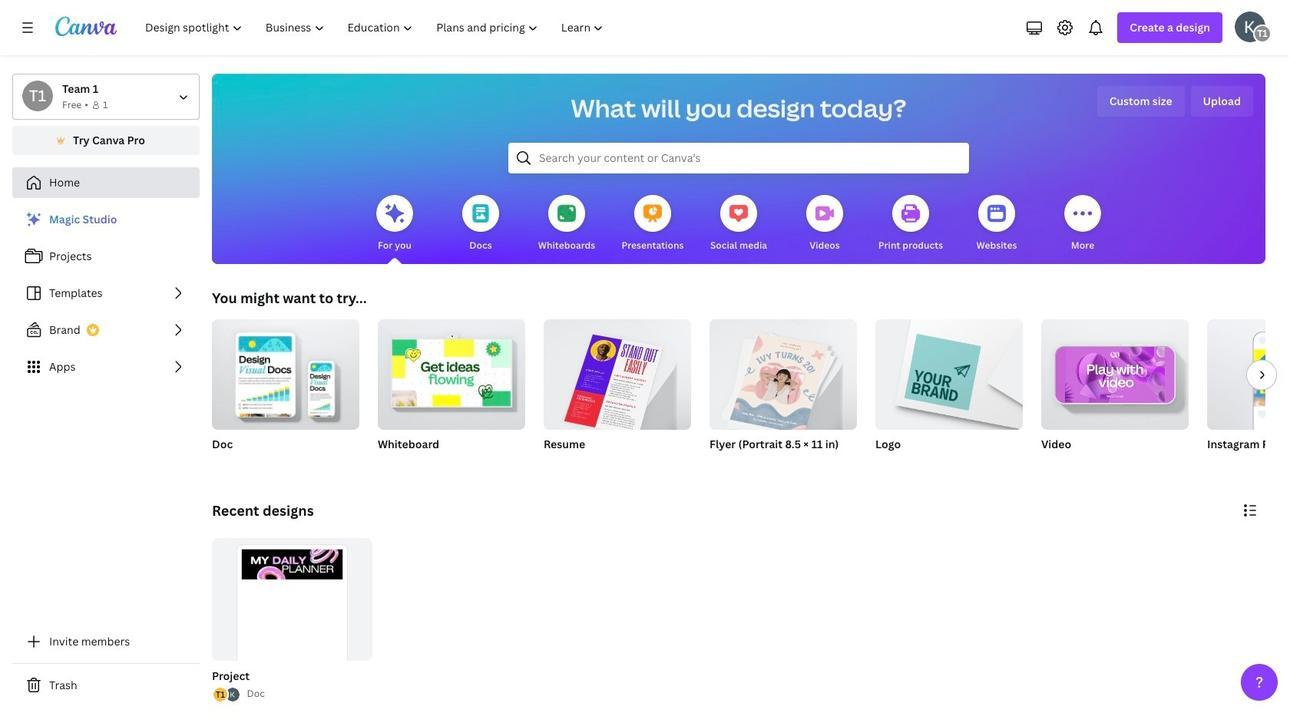 Task type: describe. For each thing, give the bounding box(es) containing it.
top level navigation element
[[135, 12, 617, 43]]

team 1 image for team 1 element within the switch to another team 'button'
[[22, 81, 53, 111]]

1 horizontal spatial list
[[212, 687, 241, 704]]



Task type: locate. For each thing, give the bounding box(es) containing it.
team 1 image
[[1253, 25, 1272, 43], [22, 81, 53, 111]]

1 vertical spatial team 1 image
[[22, 81, 53, 111]]

1 vertical spatial team 1 element
[[22, 81, 53, 111]]

Switch to another team button
[[12, 74, 200, 120]]

0 vertical spatial team 1 element
[[1253, 25, 1272, 43]]

group
[[212, 313, 359, 472], [212, 313, 359, 430], [378, 313, 525, 472], [378, 313, 525, 430], [544, 313, 691, 472], [544, 313, 691, 437], [710, 313, 857, 472], [710, 313, 857, 435], [875, 319, 1023, 472], [875, 319, 1023, 430], [1041, 319, 1189, 472], [1207, 319, 1290, 472], [209, 538, 372, 704], [212, 538, 372, 701]]

1 horizontal spatial team 1 image
[[1253, 25, 1272, 43]]

None search field
[[508, 143, 969, 174]]

team 1 element inside switch to another team 'button'
[[22, 81, 53, 111]]

1 vertical spatial list
[[212, 687, 241, 704]]

team 1 image inside switch to another team 'button'
[[22, 81, 53, 111]]

Search search field
[[539, 144, 938, 173]]

team 1 element
[[1253, 25, 1272, 43], [22, 81, 53, 111]]

team 1 image for the topmost team 1 element
[[1253, 25, 1272, 43]]

0 horizontal spatial team 1 image
[[22, 81, 53, 111]]

kendall parks image
[[1235, 12, 1266, 42]]

0 horizontal spatial team 1 element
[[22, 81, 53, 111]]

list
[[12, 204, 200, 382], [212, 687, 241, 704]]

0 vertical spatial team 1 image
[[1253, 25, 1272, 43]]

0 vertical spatial list
[[12, 204, 200, 382]]

1 horizontal spatial team 1 element
[[1253, 25, 1272, 43]]

0 horizontal spatial list
[[12, 204, 200, 382]]



Task type: vqa. For each thing, say whether or not it's contained in the screenshot.
KENDALL PARKS image
yes



